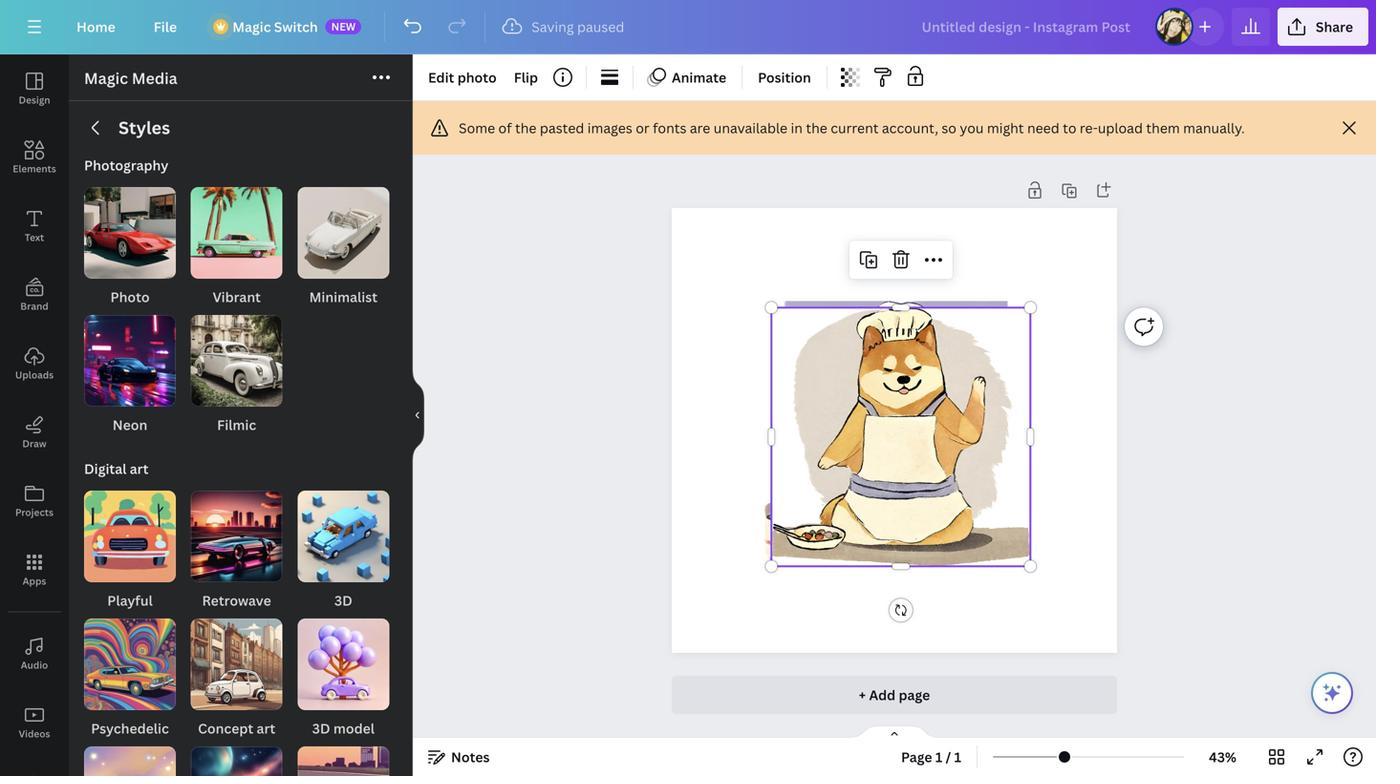 Task type: vqa. For each thing, say whether or not it's contained in the screenshot.
art to the right
yes



Task type: describe. For each thing, give the bounding box(es) containing it.
images
[[588, 119, 632, 137]]

retrowave
[[202, 592, 271, 610]]

in
[[791, 119, 803, 137]]

text
[[25, 231, 44, 244]]

draw
[[22, 438, 46, 451]]

elements button
[[0, 123, 69, 192]]

some
[[459, 119, 495, 137]]

so
[[942, 119, 957, 137]]

fonts
[[653, 119, 687, 137]]

design button
[[0, 54, 69, 123]]

2 the from the left
[[806, 119, 827, 137]]

animate button
[[641, 62, 734, 93]]

digital
[[84, 460, 127, 478]]

videos button
[[0, 689, 69, 758]]

or
[[636, 119, 650, 137]]

3d for 3d
[[334, 592, 352, 610]]

photography
[[84, 156, 168, 174]]

page 1 / 1
[[901, 749, 962, 767]]

/
[[946, 749, 951, 767]]

upload
[[1098, 119, 1143, 137]]

position button
[[750, 62, 819, 93]]

share button
[[1278, 8, 1369, 46]]

magic switch
[[232, 18, 318, 36]]

main menu bar
[[0, 0, 1376, 54]]

new
[[331, 19, 356, 33]]

3d group
[[298, 491, 389, 612]]

of
[[498, 119, 512, 137]]

elements
[[13, 162, 56, 175]]

projects button
[[0, 467, 69, 536]]

+ add page
[[859, 687, 930, 705]]

photo
[[457, 68, 497, 86]]

Design title text field
[[906, 8, 1148, 46]]

psychedelic group
[[84, 619, 176, 740]]

some of the pasted images or fonts are unavailable in the current account, so you might need to re-upload them manually.
[[459, 119, 1245, 137]]

flip
[[514, 68, 538, 86]]

paused
[[577, 18, 624, 36]]

vibrant group
[[191, 187, 283, 308]]

audio button
[[0, 620, 69, 689]]

photo
[[110, 288, 150, 306]]

photo group
[[84, 187, 176, 308]]

edit photo
[[428, 68, 497, 86]]

re-
[[1080, 119, 1098, 137]]

saving
[[532, 18, 574, 36]]

filmic
[[217, 416, 256, 434]]

edit
[[428, 68, 454, 86]]

brand
[[20, 300, 48, 313]]

audio
[[21, 659, 48, 672]]

manually.
[[1183, 119, 1245, 137]]

2 1 from the left
[[954, 749, 962, 767]]

playful
[[107, 592, 153, 610]]

page
[[899, 687, 930, 705]]

minimalist
[[309, 288, 378, 306]]

home
[[76, 18, 115, 36]]

switch
[[274, 18, 318, 36]]

uploads
[[15, 369, 54, 382]]

might
[[987, 119, 1024, 137]]

need
[[1027, 119, 1060, 137]]

magic for magic media
[[84, 68, 128, 88]]

playful group
[[84, 491, 176, 612]]

apps button
[[0, 536, 69, 605]]

magic for magic switch
[[232, 18, 271, 36]]

account,
[[882, 119, 938, 137]]



Task type: locate. For each thing, give the bounding box(es) containing it.
videos
[[19, 728, 50, 741]]

1 vertical spatial art
[[257, 720, 275, 738]]

3d
[[334, 592, 352, 610], [312, 720, 330, 738]]

3d model group
[[298, 619, 389, 740]]

page
[[901, 749, 932, 767]]

notes
[[451, 749, 490, 767]]

magic media
[[84, 68, 177, 88]]

1 vertical spatial 3d
[[312, 720, 330, 738]]

magic inside 'main' menu bar
[[232, 18, 271, 36]]

model
[[333, 720, 375, 738]]

share
[[1316, 18, 1353, 36]]

1 horizontal spatial magic
[[232, 18, 271, 36]]

magic left the media
[[84, 68, 128, 88]]

brand button
[[0, 261, 69, 330]]

1 horizontal spatial 1
[[954, 749, 962, 767]]

1 horizontal spatial 3d
[[334, 592, 352, 610]]

1 vertical spatial magic
[[84, 68, 128, 88]]

media
[[132, 68, 177, 88]]

art for concept art
[[257, 720, 275, 738]]

art for digital art
[[130, 460, 149, 478]]

psychedelic
[[91, 720, 169, 738]]

0 vertical spatial art
[[130, 460, 149, 478]]

art inside group
[[257, 720, 275, 738]]

0 horizontal spatial 1
[[935, 749, 943, 767]]

3d up the 3d model group
[[334, 592, 352, 610]]

1 left /
[[935, 749, 943, 767]]

3d inside group
[[312, 720, 330, 738]]

+
[[859, 687, 866, 705]]

0 horizontal spatial art
[[130, 460, 149, 478]]

the right "of"
[[515, 119, 537, 137]]

magic
[[232, 18, 271, 36], [84, 68, 128, 88]]

hide image
[[412, 370, 424, 462]]

concept art
[[198, 720, 275, 738]]

the
[[515, 119, 537, 137], [806, 119, 827, 137]]

art
[[130, 460, 149, 478], [257, 720, 275, 738]]

neon
[[113, 416, 147, 434]]

draw button
[[0, 399, 69, 467]]

styles
[[119, 116, 170, 140]]

are
[[690, 119, 710, 137]]

saving paused
[[532, 18, 624, 36]]

projects
[[15, 507, 54, 519]]

concept art group
[[191, 619, 283, 740]]

edit photo button
[[421, 62, 504, 93]]

position
[[758, 68, 811, 86]]

3d model
[[312, 720, 375, 738]]

0 horizontal spatial 3d
[[312, 720, 330, 738]]

retrowave group
[[191, 491, 283, 612]]

vibrant
[[213, 288, 261, 306]]

concept
[[198, 720, 253, 738]]

0 vertical spatial magic
[[232, 18, 271, 36]]

1 right /
[[954, 749, 962, 767]]

neon group
[[84, 315, 176, 436]]

1 the from the left
[[515, 119, 537, 137]]

them
[[1146, 119, 1180, 137]]

you
[[960, 119, 984, 137]]

current
[[831, 119, 879, 137]]

1 horizontal spatial art
[[257, 720, 275, 738]]

canva assistant image
[[1321, 682, 1344, 705]]

3d left model
[[312, 720, 330, 738]]

+ add page button
[[672, 677, 1117, 715]]

pasted
[[540, 119, 584, 137]]

unavailable
[[714, 119, 788, 137]]

43%
[[1209, 749, 1237, 767]]

43% button
[[1192, 743, 1254, 773]]

minimalist group
[[298, 187, 389, 308]]

0 vertical spatial 3d
[[334, 592, 352, 610]]

saving paused status
[[493, 15, 634, 38]]

art right 'concept'
[[257, 720, 275, 738]]

3d inside group
[[334, 592, 352, 610]]

filmic group
[[191, 315, 283, 436]]

animate
[[672, 68, 726, 86]]

digital art
[[84, 460, 149, 478]]

the right in
[[806, 119, 827, 137]]

0 horizontal spatial magic
[[84, 68, 128, 88]]

file
[[154, 18, 177, 36]]

flip button
[[506, 62, 546, 93]]

side panel tab list
[[0, 54, 69, 777]]

1 horizontal spatial the
[[806, 119, 827, 137]]

magic left switch
[[232, 18, 271, 36]]

design
[[19, 94, 50, 107]]

3d for 3d model
[[312, 720, 330, 738]]

notes button
[[421, 743, 497, 773]]

to
[[1063, 119, 1077, 137]]

file button
[[138, 8, 192, 46]]

0 horizontal spatial the
[[515, 119, 537, 137]]

1 1 from the left
[[935, 749, 943, 767]]

uploads button
[[0, 330, 69, 399]]

add
[[869, 687, 896, 705]]

1
[[935, 749, 943, 767], [954, 749, 962, 767]]

show pages image
[[849, 725, 940, 741]]

text button
[[0, 192, 69, 261]]

home link
[[61, 8, 131, 46]]

apps
[[23, 575, 46, 588]]

art right the digital
[[130, 460, 149, 478]]



